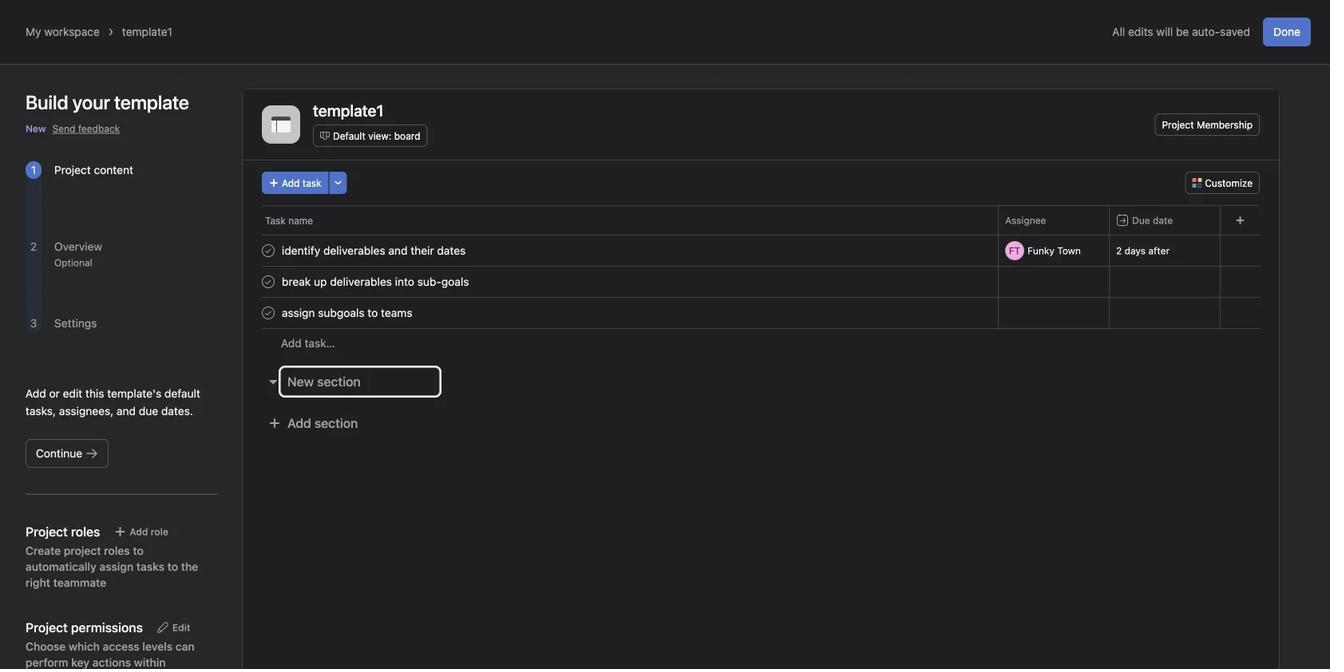 Task type: locate. For each thing, give the bounding box(es) containing it.
send
[[52, 123, 75, 134]]

and
[[117, 405, 136, 418]]

due
[[1133, 215, 1151, 226]]

add for add section
[[288, 416, 311, 431]]

project inside "project membership" 'button'
[[1163, 119, 1195, 130]]

add inside add section button
[[288, 416, 311, 431]]

new send feedback
[[26, 123, 120, 134]]

your template
[[72, 91, 189, 113]]

to
[[133, 544, 144, 558], [168, 560, 178, 574]]

project
[[1163, 119, 1195, 130], [54, 163, 91, 177]]

1 horizontal spatial to
[[168, 560, 178, 574]]

overview
[[54, 240, 102, 253]]

add for add task…
[[281, 337, 302, 350]]

optional
[[54, 257, 92, 268]]

done
[[1274, 25, 1301, 38]]

template1 up "default"
[[313, 101, 384, 119]]

0 vertical spatial to
[[133, 544, 144, 558]]

more actions image
[[334, 178, 343, 188]]

row
[[243, 205, 1280, 235], [243, 235, 1280, 267], [243, 266, 1280, 298], [243, 297, 1280, 329]]

view:
[[368, 130, 392, 141]]

overview button
[[54, 240, 102, 253]]

ft
[[1010, 245, 1021, 256]]

funky town
[[1028, 245, 1082, 256]]

1 row from the top
[[243, 205, 1280, 235]]

add for add or edit this template's default tasks, assignees, and due dates.
[[26, 387, 46, 400]]

task…
[[305, 337, 335, 350]]

project right the 1
[[54, 163, 91, 177]]

name
[[289, 215, 313, 226]]

1 horizontal spatial project
[[1163, 119, 1195, 130]]

project permissions
[[26, 620, 143, 635]]

key
[[71, 656, 90, 669]]

build your template
[[26, 91, 189, 113]]

add section button
[[262, 409, 365, 438]]

add inside add role button
[[130, 526, 148, 538]]

project roles
[[26, 524, 100, 540]]

template's
[[107, 387, 162, 400]]

board
[[394, 130, 421, 141]]

add inside add or edit this template's default tasks, assignees, and due dates.
[[26, 387, 46, 400]]

to left the
[[168, 560, 178, 574]]

assign subgoals to teams text field
[[279, 305, 417, 321]]

1 vertical spatial template1
[[313, 101, 384, 119]]

which
[[69, 640, 100, 653]]

content
[[94, 163, 133, 177]]

done button
[[1264, 18, 1312, 46]]

row containing task name
[[243, 205, 1280, 235]]

my
[[26, 25, 41, 38]]

overview optional
[[54, 240, 102, 268]]

break up deliverables into sub-goals cell
[[243, 266, 999, 298]]

funky
[[1028, 245, 1055, 256]]

be
[[1177, 25, 1190, 38]]

this
[[85, 387, 104, 400]]

assign subgoals to teams cell
[[243, 297, 999, 329]]

default view: board
[[333, 130, 421, 141]]

0 horizontal spatial project
[[54, 163, 91, 177]]

1 vertical spatial project
[[54, 163, 91, 177]]

add left section
[[288, 416, 311, 431]]

project for project content
[[54, 163, 91, 177]]

default
[[165, 387, 200, 400]]

all edits will be auto-saved
[[1113, 25, 1251, 38]]

automatically
[[26, 560, 96, 574]]

1 2 3
[[30, 163, 37, 330]]

ft button
[[1006, 241, 1025, 260]]

settings
[[54, 317, 97, 330]]

add left "role"
[[130, 526, 148, 538]]

workspace
[[44, 25, 100, 38]]

task
[[265, 215, 286, 226]]

add task… row
[[243, 328, 1280, 358]]

project for project membership
[[1163, 119, 1195, 130]]

add inside button
[[282, 177, 300, 189]]

add up tasks,
[[26, 387, 46, 400]]

perform
[[26, 656, 68, 669]]

continue
[[36, 447, 82, 460]]

0 vertical spatial project
[[1163, 119, 1195, 130]]

row containing ft
[[243, 235, 1280, 267]]

add inside add task… 'row'
[[281, 337, 302, 350]]

due
[[139, 405, 158, 418]]

send feedback link
[[52, 121, 120, 136]]

2 row from the top
[[243, 235, 1280, 267]]

add left task
[[282, 177, 300, 189]]

feedback
[[78, 123, 120, 134]]

project content
[[54, 163, 133, 177]]

date
[[1153, 215, 1174, 226]]

add
[[282, 177, 300, 189], [281, 337, 302, 350], [26, 387, 46, 400], [288, 416, 311, 431], [130, 526, 148, 538]]

default
[[333, 130, 366, 141]]

project left membership
[[1163, 119, 1195, 130]]

0 horizontal spatial template1
[[122, 25, 173, 38]]

add left task…
[[281, 337, 302, 350]]

edit
[[172, 622, 190, 633]]

1 horizontal spatial template1
[[313, 101, 384, 119]]

template1 up your template
[[122, 25, 173, 38]]

new
[[26, 123, 46, 134]]

template1
[[122, 25, 173, 38], [313, 101, 384, 119]]

choose
[[26, 640, 66, 653]]

town
[[1058, 245, 1082, 256]]

right teammate
[[26, 576, 106, 590]]

to down add role button
[[133, 544, 144, 558]]

assignees,
[[59, 405, 114, 418]]

collapse task list for this section image
[[267, 375, 280, 388]]



Task type: vqa. For each thing, say whether or not it's contained in the screenshot.
Team goals link
no



Task type: describe. For each thing, give the bounding box(es) containing it.
will
[[1157, 25, 1174, 38]]

break up deliverables into sub-goals text field
[[279, 274, 474, 290]]

add field image
[[1236, 216, 1246, 225]]

levels
[[142, 640, 173, 653]]

project
[[64, 544, 101, 558]]

add task
[[282, 177, 322, 189]]

edit button
[[149, 617, 198, 639]]

actions
[[92, 656, 131, 669]]

dates.
[[161, 405, 193, 418]]

roles
[[104, 544, 130, 558]]

assignee
[[1006, 215, 1047, 226]]

1
[[31, 163, 36, 177]]

task name
[[265, 215, 313, 226]]

3
[[30, 317, 37, 330]]

settings button
[[54, 317, 97, 330]]

project membership
[[1163, 119, 1253, 130]]

section
[[315, 416, 358, 431]]

default view: board button
[[313, 125, 428, 147]]

build
[[26, 91, 68, 113]]

0 vertical spatial template1
[[122, 25, 173, 38]]

continue button
[[26, 439, 109, 468]]

create project roles to automatically assign tasks to the right teammate
[[26, 544, 198, 590]]

identify deliverables and their dates cell
[[243, 235, 999, 267]]

all
[[1113, 25, 1126, 38]]

add role button
[[107, 521, 176, 543]]

the
[[181, 560, 198, 574]]

auto-
[[1193, 25, 1221, 38]]

assign
[[99, 560, 134, 574]]

role
[[151, 526, 168, 538]]

3 row from the top
[[243, 266, 1280, 298]]

identify deliverables and their dates text field
[[279, 243, 471, 259]]

my workspace link
[[26, 25, 100, 38]]

template image
[[272, 115, 291, 134]]

create
[[26, 544, 61, 558]]

1 vertical spatial to
[[168, 560, 178, 574]]

edit
[[63, 387, 82, 400]]

access
[[103, 640, 140, 653]]

2
[[30, 240, 37, 253]]

task
[[303, 177, 322, 189]]

can
[[176, 640, 195, 653]]

add or edit this template's default tasks, assignees, and due dates.
[[26, 387, 200, 418]]

add for add role
[[130, 526, 148, 538]]

add role
[[130, 526, 168, 538]]

edits
[[1129, 25, 1154, 38]]

0 horizontal spatial to
[[133, 544, 144, 558]]

project membership button
[[1155, 113, 1261, 136]]

my workspace
[[26, 25, 100, 38]]

add for add task
[[282, 177, 300, 189]]

customize
[[1206, 177, 1253, 189]]

choose which access levels can perform key actions withi
[[26, 640, 195, 669]]

add task…
[[281, 337, 335, 350]]

New section text field
[[280, 367, 440, 396]]

customize button
[[1186, 172, 1261, 194]]

add section
[[288, 416, 358, 431]]

saved
[[1221, 25, 1251, 38]]

tasks,
[[26, 405, 56, 418]]

due date
[[1133, 215, 1174, 226]]

add task button
[[262, 172, 329, 194]]

membership
[[1197, 119, 1253, 130]]

tasks
[[136, 560, 165, 574]]

4 row from the top
[[243, 297, 1280, 329]]

project content button
[[54, 163, 133, 177]]

or
[[49, 387, 60, 400]]



